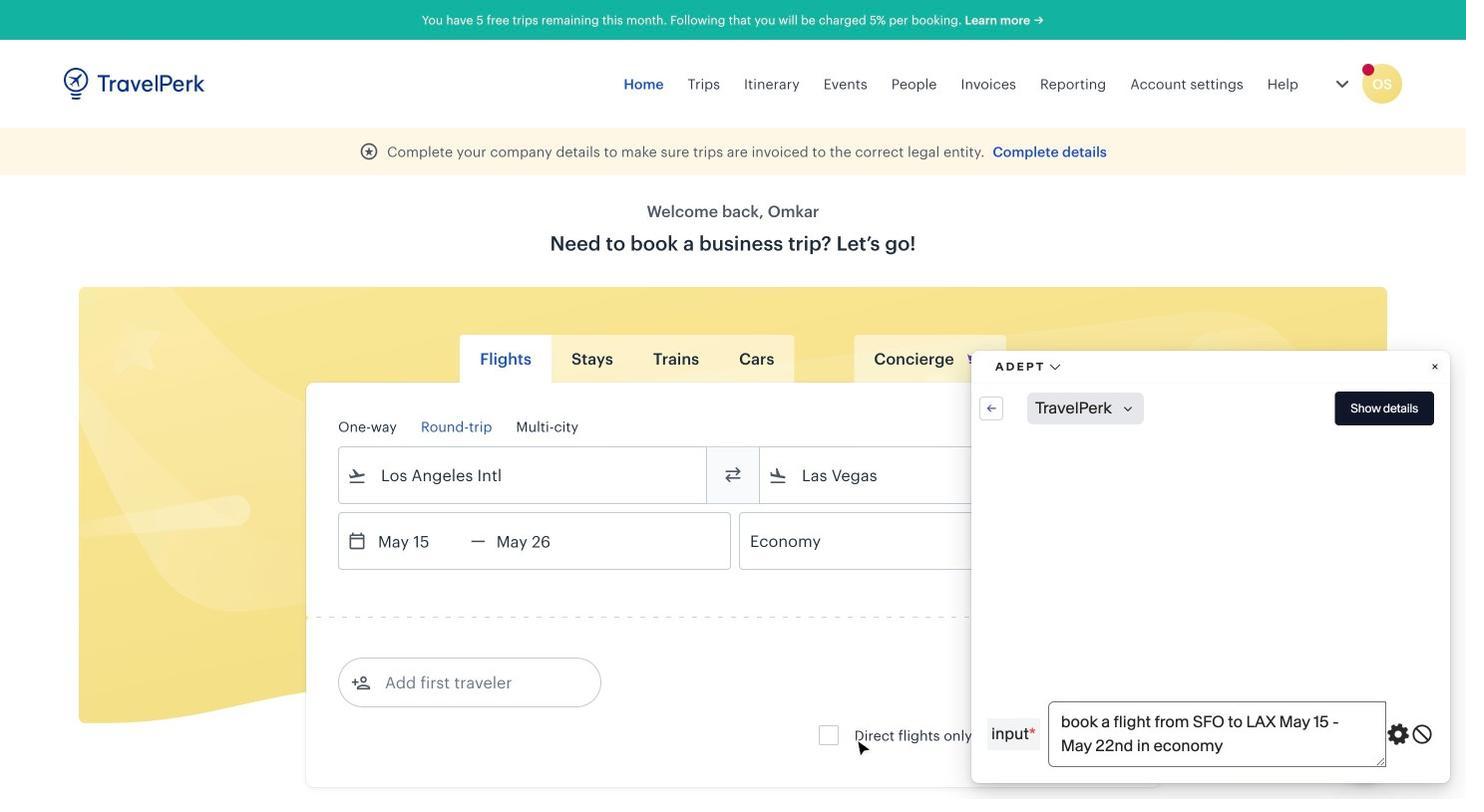 Task type: describe. For each thing, give the bounding box(es) containing it.
Depart text field
[[367, 514, 471, 569]]

Return text field
[[485, 514, 589, 569]]

To search field
[[788, 460, 1101, 492]]

From search field
[[367, 460, 680, 492]]



Task type: vqa. For each thing, say whether or not it's contained in the screenshot.
From search field
yes



Task type: locate. For each thing, give the bounding box(es) containing it.
Add first traveler search field
[[371, 667, 578, 699]]



